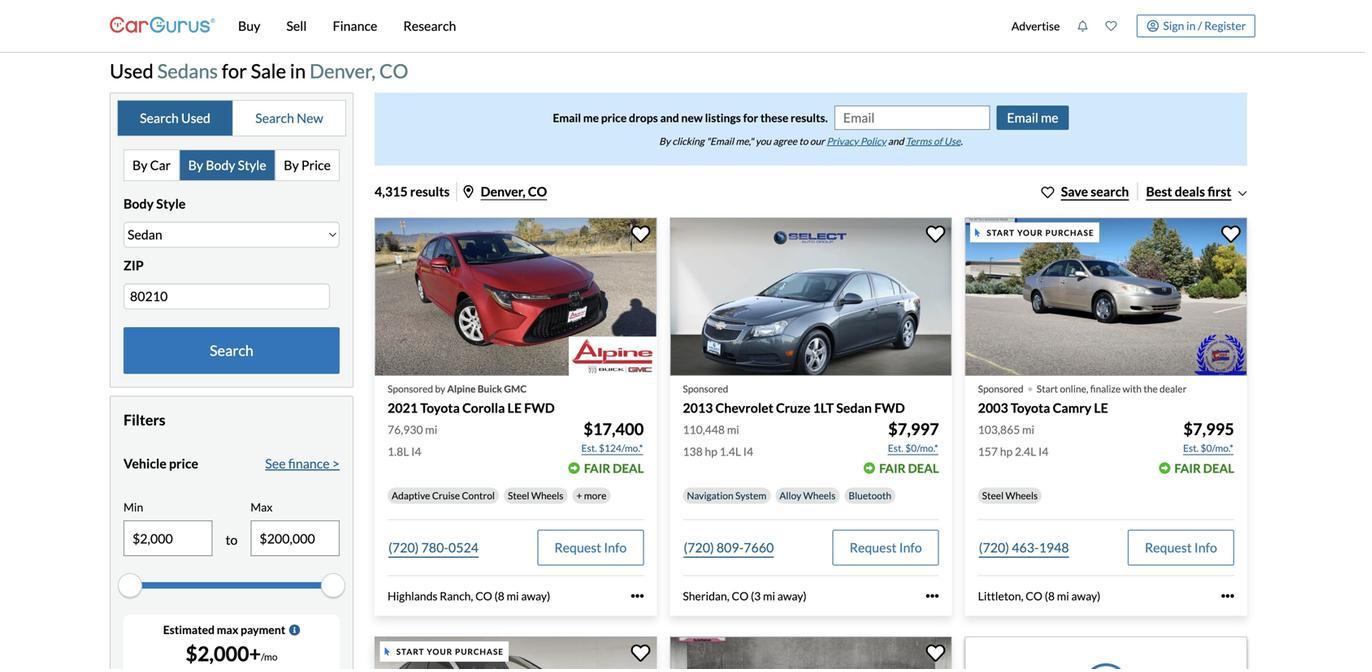 Task type: locate. For each thing, give the bounding box(es) containing it.
search
[[140, 110, 179, 126], [255, 110, 294, 126], [210, 342, 254, 360]]

search used
[[140, 110, 211, 126]]

1 fair from the left
[[584, 461, 611, 476]]

sedan
[[837, 401, 872, 416]]

fair deal for alpine buick gmc
[[584, 461, 644, 476]]

fair deal
[[584, 461, 644, 476], [880, 461, 940, 476], [1175, 461, 1235, 476]]

mouse pointer image inside 'start your purchase' "link"
[[385, 648, 390, 656]]

0 horizontal spatial body
[[124, 196, 154, 212]]

wheels right alloy in the bottom right of the page
[[804, 490, 836, 502]]

$7,997
[[889, 420, 940, 439]]

1 horizontal spatial (8
[[1045, 590, 1055, 604]]

(720) left "463-"
[[979, 540, 1010, 556]]

463-
[[1012, 540, 1039, 556]]

1 horizontal spatial to
[[799, 135, 808, 147]]

2 horizontal spatial (720)
[[979, 540, 1010, 556]]

(720) left 780- at the left
[[389, 540, 419, 556]]

by left car
[[132, 157, 148, 173]]

(720) for ·
[[979, 540, 1010, 556]]

1 vertical spatial start your purchase
[[396, 648, 504, 657]]

1 horizontal spatial $0/mo.*
[[1201, 443, 1234, 454]]

i4 for 2013
[[744, 445, 754, 459]]

price left drops
[[601, 111, 627, 125]]

hp for ·
[[1001, 445, 1013, 459]]

(720) 809-7660
[[684, 540, 774, 556]]

and right policy
[[888, 135, 904, 147]]

1 request from the left
[[555, 540, 602, 556]]

$7,995
[[1184, 420, 1235, 439]]

by inside by car tab
[[132, 157, 148, 173]]

1 info from the left
[[604, 540, 627, 556]]

1 horizontal spatial wheels
[[804, 490, 836, 502]]

est. down $7,997 on the bottom of the page
[[888, 443, 904, 454]]

0 vertical spatial mouse pointer image
[[976, 229, 981, 237]]

request info button up ellipsis h icon
[[1128, 530, 1235, 566]]

i4 inside the 103,865 mi 157 hp 2.4l i4
[[1039, 445, 1049, 459]]

by right car
[[188, 157, 203, 173]]

1 horizontal spatial steel
[[983, 490, 1004, 502]]

2 est. $0/mo.* button from the left
[[1183, 441, 1235, 457]]

search new tab
[[233, 101, 346, 136]]

est. inside $17,400 est. $124/mo.*
[[582, 443, 597, 454]]

mi up "1.4l" on the right of page
[[727, 423, 740, 437]]

finalize
[[1091, 383, 1121, 395]]

1 fwd from the left
[[524, 401, 555, 416]]

fwd inside sponsored 2013 chevrolet cruze 1lt sedan fwd
[[875, 401, 905, 416]]

0 horizontal spatial i4
[[411, 445, 422, 459]]

0 horizontal spatial to
[[226, 533, 238, 548]]

1 horizontal spatial your
[[1018, 228, 1044, 238]]

used down sedans
[[181, 110, 211, 126]]

steel wheels left +
[[508, 490, 564, 502]]

email inside "button"
[[1007, 110, 1039, 125]]

(720) for by
[[389, 540, 419, 556]]

for left the these
[[744, 111, 759, 125]]

fair up bluetooth
[[880, 461, 906, 476]]

1 wheels from the left
[[531, 490, 564, 502]]

price right vehicle
[[169, 456, 198, 472]]

deal down $124/mo.*
[[613, 461, 644, 476]]

hp for 2013
[[705, 445, 718, 459]]

wheels
[[531, 490, 564, 502], [804, 490, 836, 502], [1006, 490, 1038, 502]]

1 horizontal spatial and
[[888, 135, 904, 147]]

fwd inside sponsored by alpine buick gmc 2021 toyota corolla le fwd
[[524, 401, 555, 416]]

sponsored up 2003
[[979, 383, 1024, 395]]

1 horizontal spatial request info button
[[833, 530, 940, 566]]

mi inside 110,448 mi 138 hp 1.4l i4
[[727, 423, 740, 437]]

1 away) from the left
[[521, 590, 551, 604]]

sponsored up 2021
[[388, 383, 433, 395]]

body right car
[[206, 157, 235, 173]]

0 horizontal spatial mouse pointer image
[[385, 648, 390, 656]]

buy button
[[225, 0, 274, 52]]

0 horizontal spatial toyota
[[420, 401, 460, 416]]

request info button down bluetooth
[[833, 530, 940, 566]]

mouse pointer image for 2021 jaguar xf p300 r-dynamic se awd sedan all-wheel drive automatic image
[[385, 648, 390, 656]]

est. inside the $7,997 est. $0/mo.*
[[888, 443, 904, 454]]

start inside "link"
[[396, 648, 425, 657]]

co left (3 on the bottom of page
[[732, 590, 749, 604]]

2 horizontal spatial deal
[[1204, 461, 1235, 476]]

style
[[238, 157, 266, 173], [156, 196, 186, 212]]

est. down $17,400
[[582, 443, 597, 454]]

finance
[[288, 456, 330, 472]]

2 horizontal spatial info
[[1195, 540, 1218, 556]]

2 away) from the left
[[778, 590, 807, 604]]

2 le from the left
[[1095, 401, 1109, 416]]

dealer
[[1160, 383, 1187, 395]]

start your purchase
[[987, 228, 1095, 238], [396, 648, 504, 657]]

ellipsis h image for $17,400
[[631, 590, 644, 603]]

Email email field
[[836, 106, 990, 129]]

email me
[[1007, 110, 1059, 125]]

3 deal from the left
[[1204, 461, 1235, 476]]

sponsored inside sponsored · start online, finalize with the dealer 2003 toyota camry le
[[979, 383, 1024, 395]]

min
[[124, 501, 143, 514]]

le down gmc
[[508, 401, 522, 416]]

purchase for mouse pointer icon inside the 'start your purchase' "link"
[[455, 648, 504, 657]]

0 horizontal spatial le
[[508, 401, 522, 416]]

2 (8 from the left
[[1045, 590, 1055, 604]]

1 vertical spatial start
[[1037, 383, 1059, 395]]

mi right (3 on the bottom of page
[[763, 590, 776, 604]]

tab list up by body style
[[117, 100, 346, 137]]

in right sale at the left of the page
[[290, 59, 306, 83]]

used
[[110, 59, 154, 83], [181, 110, 211, 126]]

fwd down gmc
[[524, 401, 555, 416]]

le down finalize
[[1095, 401, 1109, 416]]

your for mouse pointer icon inside the 'start your purchase' "link"
[[427, 648, 453, 657]]

fair deal down $7,995 est. $0/mo.*
[[1175, 461, 1235, 476]]

your inside "link"
[[427, 648, 453, 657]]

2 horizontal spatial start
[[1037, 383, 1059, 395]]

body down by car
[[124, 196, 154, 212]]

steel wheels
[[508, 490, 564, 502], [983, 490, 1038, 502]]

wheels left +
[[531, 490, 564, 502]]

toyota inside sponsored by alpine buick gmc 2021 toyota corolla le fwd
[[420, 401, 460, 416]]

body
[[206, 157, 235, 173], [124, 196, 154, 212]]

2021 jaguar xf p300 r-dynamic se awd sedan all-wheel drive automatic image
[[375, 637, 657, 670]]

see finance > link
[[265, 454, 340, 474]]

sponsored for by
[[388, 383, 433, 395]]

0 horizontal spatial sponsored
[[388, 383, 433, 395]]

to left max text box
[[226, 533, 238, 548]]

i4 for ·
[[1039, 445, 1049, 459]]

0 horizontal spatial (8
[[495, 590, 505, 604]]

3 sponsored from the left
[[979, 383, 1024, 395]]

1 vertical spatial to
[[226, 533, 238, 548]]

hp inside the 103,865 mi 157 hp 2.4l i4
[[1001, 445, 1013, 459]]

deal down the $7,997 est. $0/mo.*
[[908, 461, 940, 476]]

request info
[[555, 540, 627, 556], [850, 540, 922, 556], [1145, 540, 1218, 556]]

steel down 157 at the bottom right of the page
[[983, 490, 1004, 502]]

1 i4 from the left
[[411, 445, 422, 459]]

0 horizontal spatial request
[[555, 540, 602, 556]]

0 horizontal spatial deal
[[613, 461, 644, 476]]

+ more
[[577, 490, 607, 502]]

i4 right 1.8l
[[411, 445, 422, 459]]

by
[[435, 383, 446, 395]]

info for alpine buick gmc
[[604, 540, 627, 556]]

0 horizontal spatial est.
[[582, 443, 597, 454]]

0 horizontal spatial start
[[396, 648, 425, 657]]

1 sponsored from the left
[[388, 383, 433, 395]]

2 fwd from the left
[[875, 401, 905, 416]]

steel wheels down 2.4l at bottom right
[[983, 490, 1038, 502]]

2021
[[388, 401, 418, 416]]

0 horizontal spatial $0/mo.*
[[906, 443, 939, 454]]

control
[[462, 490, 495, 502]]

1 horizontal spatial purchase
[[1046, 228, 1095, 238]]

advertise
[[1012, 19, 1060, 33]]

with
[[1123, 383, 1142, 395]]

0 horizontal spatial denver,
[[310, 59, 376, 83]]

1 horizontal spatial fair
[[880, 461, 906, 476]]

0 vertical spatial price
[[601, 111, 627, 125]]

start
[[987, 228, 1015, 238], [1037, 383, 1059, 395], [396, 648, 425, 657]]

sign
[[1164, 18, 1185, 32]]

2 horizontal spatial fair deal
[[1175, 461, 1235, 476]]

1 horizontal spatial est.
[[888, 443, 904, 454]]

0 vertical spatial your
[[1018, 228, 1044, 238]]

denver, co button
[[464, 184, 547, 199]]

toyota up the 103,865 mi 157 hp 2.4l i4
[[1011, 401, 1051, 416]]

est.
[[582, 443, 597, 454], [888, 443, 904, 454], [1184, 443, 1199, 454]]

est. for alpine buick gmc
[[582, 443, 597, 454]]

1 horizontal spatial hp
[[1001, 445, 1013, 459]]

2 steel from the left
[[983, 490, 1004, 502]]

1 horizontal spatial away)
[[778, 590, 807, 604]]

by left price
[[284, 157, 299, 173]]

filters
[[124, 411, 166, 429]]

(8 down the 1948
[[1045, 590, 1055, 604]]

1 request info from the left
[[555, 540, 627, 556]]

1 horizontal spatial style
[[238, 157, 266, 173]]

1 toyota from the left
[[420, 401, 460, 416]]

sponsored 2013 chevrolet cruze 1lt sedan fwd
[[683, 383, 905, 416]]

menu bar
[[215, 0, 1004, 52]]

request for ·
[[1145, 540, 1192, 556]]

0 horizontal spatial request info button
[[538, 530, 644, 566]]

0 horizontal spatial fair
[[584, 461, 611, 476]]

1 ellipsis h image from the left
[[631, 590, 644, 603]]

2 $0/mo.* from the left
[[1201, 443, 1234, 454]]

your down save search 'button'
[[1018, 228, 1044, 238]]

2 fair from the left
[[880, 461, 906, 476]]

email me price drops and new listings for these results.
[[553, 111, 828, 125]]

1 vertical spatial purchase
[[455, 648, 504, 657]]

i4 right 2.4l at bottom right
[[1039, 445, 1049, 459]]

2 sponsored from the left
[[683, 383, 729, 395]]

search inside tab
[[255, 110, 294, 126]]

search inside tab
[[140, 110, 179, 126]]

0 vertical spatial style
[[238, 157, 266, 173]]

1 request info button from the left
[[538, 530, 644, 566]]

0 vertical spatial start
[[987, 228, 1015, 238]]

menu bar containing buy
[[215, 0, 1004, 52]]

(720) for 2013
[[684, 540, 714, 556]]

style down car
[[156, 196, 186, 212]]

for left sale at the left of the page
[[222, 59, 247, 83]]

1 horizontal spatial sponsored
[[683, 383, 729, 395]]

2 hp from the left
[[1001, 445, 1013, 459]]

2 toyota from the left
[[1011, 401, 1051, 416]]

0 horizontal spatial away)
[[521, 590, 551, 604]]

0 horizontal spatial style
[[156, 196, 186, 212]]

76,930
[[388, 423, 423, 437]]

denver, co
[[481, 184, 547, 199]]

toyota
[[420, 401, 460, 416], [1011, 401, 1051, 416]]

sponsored inside sponsored 2013 chevrolet cruze 1lt sedan fwd
[[683, 383, 729, 395]]

Max text field
[[252, 522, 339, 556]]

3 request from the left
[[1145, 540, 1192, 556]]

tab list
[[117, 100, 346, 137], [124, 150, 340, 181]]

(720) left 809-
[[684, 540, 714, 556]]

by inside by body style tab
[[188, 157, 203, 173]]

purchase
[[1046, 228, 1095, 238], [455, 648, 504, 657]]

purchase down the highlands ranch, co (8 mi away)
[[455, 648, 504, 657]]

cruze
[[776, 401, 811, 416]]

0 horizontal spatial your
[[427, 648, 453, 657]]

$0/mo.* inside $7,995 est. $0/mo.*
[[1201, 443, 1234, 454]]

toyota inside sponsored · start online, finalize with the dealer 2003 toyota camry le
[[1011, 401, 1051, 416]]

fair deal down the $7,997 est. $0/mo.*
[[880, 461, 940, 476]]

est. $0/mo.* button for 2013
[[888, 441, 940, 457]]

request
[[555, 540, 602, 556], [850, 540, 897, 556], [1145, 540, 1192, 556]]

0 horizontal spatial est. $0/mo.* button
[[888, 441, 940, 457]]

by left clicking at the top of the page
[[659, 135, 671, 147]]

Min text field
[[124, 522, 212, 556]]

co right the littleton,
[[1026, 590, 1043, 604]]

search left new
[[255, 110, 294, 126]]

(8 right ranch,
[[495, 590, 505, 604]]

809-
[[717, 540, 744, 556]]

me for email me
[[1041, 110, 1059, 125]]

fwd up $7,997 on the bottom of the page
[[875, 401, 905, 416]]

denver, right map marker alt icon
[[481, 184, 526, 199]]

2.4l
[[1015, 445, 1037, 459]]

alpine
[[447, 383, 476, 395]]

request info button for ·
[[1128, 530, 1235, 566]]

.
[[961, 135, 963, 147]]

privacy
[[827, 135, 859, 147]]

0 horizontal spatial search
[[140, 110, 179, 126]]

hp inside 110,448 mi 138 hp 1.4l i4
[[705, 445, 718, 459]]

3 request info button from the left
[[1128, 530, 1235, 566]]

search inside button
[[210, 342, 254, 360]]

hp right 138
[[705, 445, 718, 459]]

2003
[[979, 401, 1009, 416]]

est. inside $7,995 est. $0/mo.*
[[1184, 443, 1199, 454]]

hp
[[705, 445, 718, 459], [1001, 445, 1013, 459]]

1 vertical spatial tab list
[[124, 150, 340, 181]]

(8
[[495, 590, 505, 604], [1045, 590, 1055, 604]]

2 horizontal spatial request info button
[[1128, 530, 1235, 566]]

1 horizontal spatial search
[[210, 342, 254, 360]]

1 est. $0/mo.* button from the left
[[888, 441, 940, 457]]

2 est. from the left
[[888, 443, 904, 454]]

est. down $7,995
[[1184, 443, 1199, 454]]

2 ellipsis h image from the left
[[927, 590, 940, 603]]

0 horizontal spatial used
[[110, 59, 154, 83]]

1 horizontal spatial fwd
[[875, 401, 905, 416]]

away)
[[521, 590, 551, 604], [778, 590, 807, 604], [1072, 590, 1101, 604]]

fair deal down est. $124/mo.* button
[[584, 461, 644, 476]]

ellipsis h image
[[631, 590, 644, 603], [927, 590, 940, 603]]

1 horizontal spatial used
[[181, 110, 211, 126]]

1.4l
[[720, 445, 741, 459]]

2 (720) from the left
[[684, 540, 714, 556]]

2 info from the left
[[900, 540, 922, 556]]

3 info from the left
[[1195, 540, 1218, 556]]

1 horizontal spatial fair deal
[[880, 461, 940, 476]]

157
[[979, 445, 998, 459]]

1 deal from the left
[[613, 461, 644, 476]]

by price tab
[[276, 150, 339, 180]]

2 horizontal spatial away)
[[1072, 590, 1101, 604]]

estimated
[[163, 624, 215, 637]]

1 est. from the left
[[582, 443, 597, 454]]

$0/mo.* inside the $7,997 est. $0/mo.*
[[906, 443, 939, 454]]

by for by car
[[132, 157, 148, 173]]

request info button down + more on the bottom of page
[[538, 530, 644, 566]]

est. $0/mo.* button
[[888, 441, 940, 457], [1183, 441, 1235, 457]]

i4 right "1.4l" on the right of page
[[744, 445, 754, 459]]

1 horizontal spatial steel wheels
[[983, 490, 1038, 502]]

alloy wheels
[[780, 490, 836, 502]]

3 fair deal from the left
[[1175, 461, 1235, 476]]

purchase inside 'start your purchase' "link"
[[455, 648, 504, 657]]

0 vertical spatial to
[[799, 135, 808, 147]]

1 horizontal spatial request info
[[850, 540, 922, 556]]

in inside menu item
[[1187, 18, 1196, 32]]

mi down the 1948
[[1057, 590, 1070, 604]]

search down the zip telephone field
[[210, 342, 254, 360]]

steel right control
[[508, 490, 530, 502]]

and
[[660, 111, 679, 125], [888, 135, 904, 147]]

$0/mo.* down $7,995
[[1201, 443, 1234, 454]]

1 vertical spatial used
[[181, 110, 211, 126]]

1 vertical spatial mouse pointer image
[[385, 648, 390, 656]]

2 horizontal spatial request info
[[1145, 540, 1218, 556]]

mi up 2.4l at bottom right
[[1023, 423, 1035, 437]]

2 horizontal spatial wheels
[[1006, 490, 1038, 502]]

(720) inside button
[[389, 540, 419, 556]]

0 horizontal spatial me
[[584, 111, 599, 125]]

$0/mo.* down $7,997 on the bottom of the page
[[906, 443, 939, 454]]

start your purchase inside 'start your purchase' "link"
[[396, 648, 504, 657]]

wheels down 2.4l at bottom right
[[1006, 490, 1038, 502]]

0 horizontal spatial info
[[604, 540, 627, 556]]

sponsored up 2013 on the bottom of page
[[683, 383, 729, 395]]

cargurus logo homepage link link
[[110, 3, 215, 49]]

1 le from the left
[[508, 401, 522, 416]]

hp right 157 at the bottom right of the page
[[1001, 445, 1013, 459]]

tab list down the search used tab
[[124, 150, 340, 181]]

0 horizontal spatial email
[[553, 111, 581, 125]]

0 horizontal spatial request info
[[555, 540, 627, 556]]

fwd
[[524, 401, 555, 416], [875, 401, 905, 416]]

1 horizontal spatial info
[[900, 540, 922, 556]]

3 away) from the left
[[1072, 590, 1101, 604]]

2 steel wheels from the left
[[983, 490, 1038, 502]]

0 horizontal spatial purchase
[[455, 648, 504, 657]]

highlands ranch, co (8 mi away)
[[388, 590, 551, 604]]

deal for alpine buick gmc
[[613, 461, 644, 476]]

away) for 2013
[[778, 590, 807, 604]]

by for by body style
[[188, 157, 203, 173]]

2 i4 from the left
[[744, 445, 754, 459]]

vehicle
[[124, 456, 167, 472]]

sedans
[[157, 59, 218, 83]]

search up car
[[140, 110, 179, 126]]

by body style tab
[[180, 150, 276, 180]]

1 horizontal spatial deal
[[908, 461, 940, 476]]

you
[[756, 135, 772, 147]]

and left new
[[660, 111, 679, 125]]

0 horizontal spatial start your purchase
[[396, 648, 504, 657]]

camry
[[1053, 401, 1092, 416]]

in left / at the right top of the page
[[1187, 18, 1196, 32]]

mi right ranch,
[[507, 590, 519, 604]]

1 horizontal spatial le
[[1095, 401, 1109, 416]]

to left our
[[799, 135, 808, 147]]

0 vertical spatial in
[[1187, 18, 1196, 32]]

1 horizontal spatial ellipsis h image
[[927, 590, 940, 603]]

le inside sponsored · start online, finalize with the dealer 2003 toyota camry le
[[1095, 401, 1109, 416]]

start your purchase down ranch,
[[396, 648, 504, 657]]

adaptive cruise control
[[392, 490, 495, 502]]

sponsored
[[388, 383, 433, 395], [683, 383, 729, 395], [979, 383, 1024, 395]]

1 horizontal spatial start your purchase
[[987, 228, 1095, 238]]

0 vertical spatial body
[[206, 157, 235, 173]]

new
[[297, 110, 323, 126]]

"email
[[707, 135, 734, 147]]

fair down $7,995 est. $0/mo.*
[[1175, 461, 1201, 476]]

2 horizontal spatial request
[[1145, 540, 1192, 556]]

1 horizontal spatial email
[[1007, 110, 1039, 125]]

2 horizontal spatial sponsored
[[979, 383, 1024, 395]]

1 hp from the left
[[705, 445, 718, 459]]

3 est. from the left
[[1184, 443, 1199, 454]]

0 vertical spatial start your purchase
[[987, 228, 1095, 238]]

by inside by price tab
[[284, 157, 299, 173]]

2 request from the left
[[850, 540, 897, 556]]

ellipsis h image left sheridan, at the bottom of the page
[[631, 590, 644, 603]]

est. for ·
[[1184, 443, 1199, 454]]

0 vertical spatial purchase
[[1046, 228, 1095, 238]]

co for denver, co
[[528, 184, 547, 199]]

2 request info from the left
[[850, 540, 922, 556]]

purchase down 'save'
[[1046, 228, 1095, 238]]

mouse pointer image
[[976, 229, 981, 237], [385, 648, 390, 656]]

2 horizontal spatial search
[[255, 110, 294, 126]]

i4 inside 110,448 mi 138 hp 1.4l i4
[[744, 445, 754, 459]]

results.
[[791, 111, 828, 125]]

start your purchase down 'save'
[[987, 228, 1095, 238]]

3 i4 from the left
[[1039, 445, 1049, 459]]

est. $0/mo.* button down $7,995
[[1183, 441, 1235, 457]]

mi right 76,930
[[425, 423, 438, 437]]

your down ranch,
[[427, 648, 453, 657]]

1 steel wheels from the left
[[508, 490, 564, 502]]

0 vertical spatial for
[[222, 59, 247, 83]]

the
[[1144, 383, 1158, 395]]

sponsored inside sponsored by alpine buick gmc 2021 toyota corolla le fwd
[[388, 383, 433, 395]]

3 (720) from the left
[[979, 540, 1010, 556]]

denver, down finance dropdown button
[[310, 59, 376, 83]]

1 $0/mo.* from the left
[[906, 443, 939, 454]]

2 wheels from the left
[[804, 490, 836, 502]]

ellipsis h image left the littleton,
[[927, 590, 940, 603]]

1 horizontal spatial body
[[206, 157, 235, 173]]

used down cargurus logo homepage link
[[110, 59, 154, 83]]

1 vertical spatial in
[[290, 59, 306, 83]]

toyota down by
[[420, 401, 460, 416]]

0 horizontal spatial fwd
[[524, 401, 555, 416]]

1 (8 from the left
[[495, 590, 505, 604]]

deal down $7,995 est. $0/mo.*
[[1204, 461, 1235, 476]]

payment
[[241, 624, 286, 637]]

online,
[[1060, 383, 1089, 395]]

search new
[[255, 110, 323, 126]]

sponsored for 2013
[[683, 383, 729, 395]]

me inside "button"
[[1041, 110, 1059, 125]]

vehicle price
[[124, 456, 198, 472]]

fair
[[584, 461, 611, 476], [880, 461, 906, 476], [1175, 461, 1201, 476]]

2 horizontal spatial fair
[[1175, 461, 1201, 476]]

co right map marker alt icon
[[528, 184, 547, 199]]

2 horizontal spatial i4
[[1039, 445, 1049, 459]]

ZIP telephone field
[[124, 284, 330, 310]]

3 request info from the left
[[1145, 540, 1218, 556]]

fair down est. $124/mo.* button
[[584, 461, 611, 476]]

sign in / register menu item
[[1126, 15, 1256, 37]]

menu
[[1004, 3, 1256, 49]]

style left by price
[[238, 157, 266, 173]]

(720) 780-0524
[[389, 540, 479, 556]]

1 vertical spatial and
[[888, 135, 904, 147]]

/mo
[[261, 652, 278, 663]]

est. $0/mo.* button down $7,997 on the bottom of the page
[[888, 441, 940, 457]]

0 horizontal spatial steel
[[508, 490, 530, 502]]

3 fair from the left
[[1175, 461, 1201, 476]]

3 wheels from the left
[[1006, 490, 1038, 502]]

adaptive
[[392, 490, 430, 502]]

start for tan 2003 toyota camry le sedan front-wheel drive 4-speed automatic image
[[987, 228, 1015, 238]]

·
[[1027, 373, 1034, 403]]

1 fair deal from the left
[[584, 461, 644, 476]]

1 (720) from the left
[[389, 540, 419, 556]]



Task type: vqa. For each thing, say whether or not it's contained in the screenshot.
Search associated with Search Used
yes



Task type: describe. For each thing, give the bounding box(es) containing it.
save search
[[1062, 184, 1130, 199]]

email for email me price drops and new listings for these results.
[[553, 111, 581, 125]]

request info for ·
[[1145, 540, 1218, 556]]

1.8l
[[388, 445, 409, 459]]

away) for ·
[[1072, 590, 1101, 604]]

me for email me price drops and new listings for these results.
[[584, 111, 599, 125]]

sign in / register
[[1164, 18, 1247, 32]]

1 vertical spatial for
[[744, 111, 759, 125]]

cruise
[[432, 490, 460, 502]]

finance
[[333, 18, 378, 34]]

bluetooth
[[849, 490, 892, 502]]

gray 2013 chevrolet cruze 1lt sedan fwd sedan front-wheel drive 6-speed automatic image
[[670, 218, 953, 377]]

cargurus logo homepage link image
[[110, 3, 215, 49]]

tan 2003 toyota camry le sedan front-wheel drive 4-speed automatic image
[[966, 218, 1248, 377]]

highlands
[[388, 590, 438, 604]]

buick
[[478, 383, 502, 395]]

research
[[404, 18, 456, 34]]

search used tab
[[118, 101, 233, 136]]

search
[[1091, 184, 1130, 199]]

$7,997 est. $0/mo.*
[[888, 420, 940, 454]]

gmc
[[504, 383, 527, 395]]

i4 inside 76,930 mi 1.8l i4
[[411, 445, 422, 459]]

(3
[[751, 590, 761, 604]]

(720) 463-1948
[[979, 540, 1070, 556]]

privacy policy link
[[827, 135, 887, 147]]

by body style
[[188, 157, 266, 173]]

co down the research popup button
[[380, 59, 409, 83]]

use
[[945, 135, 961, 147]]

search for search new
[[255, 110, 294, 126]]

>
[[332, 456, 340, 472]]

request for alpine buick gmc
[[555, 540, 602, 556]]

me,"
[[736, 135, 754, 147]]

email for email me
[[1007, 110, 1039, 125]]

by for by price
[[284, 157, 299, 173]]

wheels for $7,997
[[804, 490, 836, 502]]

0 horizontal spatial and
[[660, 111, 679, 125]]

alloy
[[780, 490, 802, 502]]

$2,000+ /mo
[[186, 642, 278, 667]]

/
[[1198, 18, 1203, 32]]

wheels for $17,400
[[531, 490, 564, 502]]

open notifications image
[[1078, 20, 1089, 32]]

sheridan, co (3 mi away)
[[683, 590, 807, 604]]

of
[[934, 135, 943, 147]]

results
[[410, 184, 450, 199]]

4,315
[[375, 184, 408, 199]]

estimated max payment
[[163, 624, 286, 637]]

summit white 2020 chevrolet malibu lt fwd sedan front-wheel drive automatic image
[[670, 637, 953, 670]]

le inside sponsored by alpine buick gmc 2021 toyota corolla le fwd
[[508, 401, 522, 416]]

max
[[217, 624, 239, 637]]

search for search used
[[140, 110, 179, 126]]

0524
[[449, 540, 479, 556]]

system
[[736, 490, 767, 502]]

ellipsis h image
[[1222, 590, 1235, 603]]

co for sheridan, co (3 mi away)
[[732, 590, 749, 604]]

7660
[[744, 540, 774, 556]]

$17,400 est. $124/mo.*
[[582, 420, 644, 454]]

co for littleton, co (8 mi away)
[[1026, 590, 1043, 604]]

co right ranch,
[[476, 590, 493, 604]]

info for ·
[[1195, 540, 1218, 556]]

save
[[1062, 184, 1089, 199]]

car
[[150, 157, 171, 173]]

finance button
[[320, 0, 391, 52]]

style inside tab
[[238, 157, 266, 173]]

0 vertical spatial denver,
[[310, 59, 376, 83]]

$0/mo.* for 2013
[[906, 443, 939, 454]]

save search button
[[1042, 182, 1130, 201]]

by car tab
[[124, 150, 180, 180]]

used inside tab
[[181, 110, 211, 126]]

ellipsis h image for $7,997
[[927, 590, 940, 603]]

fair for ·
[[1175, 461, 1201, 476]]

menu containing sign in / register
[[1004, 3, 1256, 49]]

request info for alpine buick gmc
[[555, 540, 627, 556]]

4,315 results
[[375, 184, 450, 199]]

1 steel from the left
[[508, 490, 530, 502]]

terms of use link
[[906, 135, 961, 147]]

1948
[[1039, 540, 1070, 556]]

sale
[[251, 59, 286, 83]]

2 fair deal from the left
[[880, 461, 940, 476]]

request info button for alpine buick gmc
[[538, 530, 644, 566]]

fair deal for ·
[[1175, 461, 1235, 476]]

0 horizontal spatial price
[[169, 456, 198, 472]]

user icon image
[[1147, 20, 1159, 32]]

sponsored for ·
[[979, 383, 1024, 395]]

purchase for mouse pointer icon related to tan 2003 toyota camry le sedan front-wheel drive 4-speed automatic image
[[1046, 228, 1095, 238]]

780-
[[422, 540, 449, 556]]

103,865 mi 157 hp 2.4l i4
[[979, 423, 1049, 459]]

2 deal from the left
[[908, 461, 940, 476]]

new
[[682, 111, 703, 125]]

map marker alt image
[[464, 185, 474, 198]]

sign in / register link
[[1137, 15, 1256, 37]]

0 horizontal spatial in
[[290, 59, 306, 83]]

see
[[265, 456, 286, 472]]

1 vertical spatial denver,
[[481, 184, 526, 199]]

by price
[[284, 157, 331, 173]]

start your purchase for mouse pointer icon related to tan 2003 toyota camry le sedan front-wheel drive 4-speed automatic image
[[987, 228, 1095, 238]]

by for by clicking "email me," you agree to our privacy policy and terms of use .
[[659, 135, 671, 147]]

$0/mo.* for ·
[[1201, 443, 1234, 454]]

1 vertical spatial body
[[124, 196, 154, 212]]

2 request info button from the left
[[833, 530, 940, 566]]

search for search
[[210, 342, 254, 360]]

tab list containing by car
[[124, 150, 340, 181]]

mi inside the 103,865 mi 157 hp 2.4l i4
[[1023, 423, 1035, 437]]

1 vertical spatial style
[[156, 196, 186, 212]]

138
[[683, 445, 703, 459]]

navigation system
[[687, 490, 767, 502]]

1 horizontal spatial price
[[601, 111, 627, 125]]

110,448
[[683, 423, 725, 437]]

fair for alpine buick gmc
[[584, 461, 611, 476]]

tab list containing search used
[[117, 100, 346, 137]]

price
[[301, 157, 331, 173]]

deal for ·
[[1204, 461, 1235, 476]]

start for 2021 jaguar xf p300 r-dynamic se awd sedan all-wheel drive automatic image
[[396, 648, 425, 657]]

sponsored · start online, finalize with the dealer 2003 toyota camry le
[[979, 373, 1187, 416]]

saved cars image
[[1106, 20, 1117, 32]]

by car
[[132, 157, 171, 173]]

used sedans for sale in denver, co
[[110, 59, 409, 83]]

info circle image
[[289, 625, 300, 636]]

103,865
[[979, 423, 1021, 437]]

search button
[[124, 327, 340, 374]]

register
[[1205, 18, 1247, 32]]

zip
[[124, 258, 144, 273]]

buy
[[238, 18, 261, 34]]

body inside tab
[[206, 157, 235, 173]]

your for mouse pointer icon related to tan 2003 toyota camry le sedan front-wheel drive 4-speed automatic image
[[1018, 228, 1044, 238]]

alpine buick gmc image
[[569, 337, 657, 377]]

sell button
[[274, 0, 320, 52]]

mouse pointer image for tan 2003 toyota camry le sedan front-wheel drive 4-speed automatic image
[[976, 229, 981, 237]]

(720) 463-1948 button
[[979, 530, 1070, 566]]

policy
[[861, 135, 887, 147]]

start your purchase for mouse pointer icon inside the 'start your purchase' "link"
[[396, 648, 504, 657]]

est. $0/mo.* button for ·
[[1183, 441, 1235, 457]]

sheridan,
[[683, 590, 730, 604]]

+
[[577, 490, 582, 502]]

mi inside 76,930 mi 1.8l i4
[[425, 423, 438, 437]]

agree
[[773, 135, 798, 147]]

chevrolet
[[716, 401, 774, 416]]

sponsored by alpine buick gmc 2021 toyota corolla le fwd
[[388, 383, 555, 416]]

$124/mo.*
[[599, 443, 643, 454]]

0 horizontal spatial for
[[222, 59, 247, 83]]

terms
[[906, 135, 932, 147]]

littleton, co (8 mi away)
[[979, 590, 1101, 604]]

see finance >
[[265, 456, 340, 472]]

0 vertical spatial used
[[110, 59, 154, 83]]

110,448 mi 138 hp 1.4l i4
[[683, 423, 754, 459]]

$2,000+
[[186, 642, 261, 667]]

start inside sponsored · start online, finalize with the dealer 2003 toyota camry le
[[1037, 383, 1059, 395]]

red 2021 toyota corolla le fwd sedan front-wheel drive continuously variable transmission image
[[375, 218, 657, 377]]

by clicking "email me," you agree to our privacy policy and terms of use .
[[659, 135, 963, 147]]

littleton,
[[979, 590, 1024, 604]]



